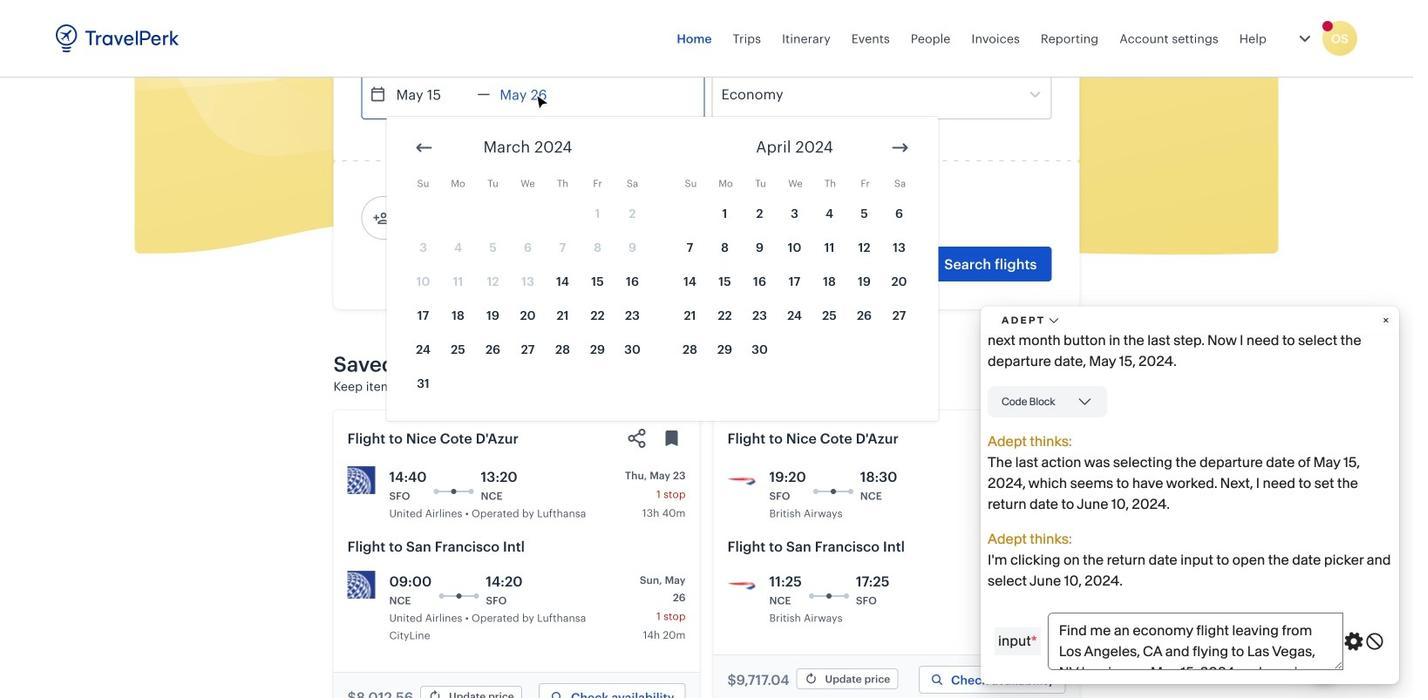 Task type: describe. For each thing, give the bounding box(es) containing it.
move backward to switch to the previous month. image
[[414, 137, 435, 158]]

To search field
[[755, 23, 1029, 51]]

united airlines image
[[348, 571, 375, 599]]

calendar application
[[387, 117, 1414, 421]]

Return text field
[[490, 70, 581, 119]]

british airways image
[[728, 467, 756, 495]]

move forward to switch to the next month. image
[[890, 137, 911, 158]]



Task type: locate. For each thing, give the bounding box(es) containing it.
united airlines image
[[348, 467, 375, 495]]

british airways image
[[728, 571, 756, 599]]

Depart text field
[[387, 70, 478, 119]]



Task type: vqa. For each thing, say whether or not it's contained in the screenshot.
"FROM" search field at the left of the page
no



